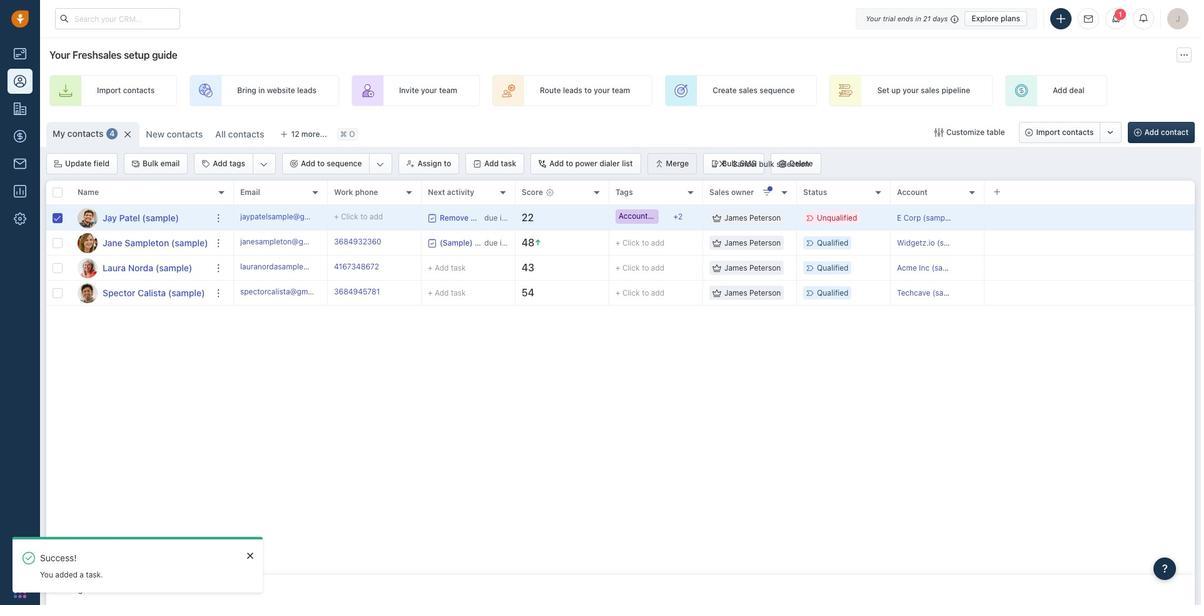 Task type: vqa. For each thing, say whether or not it's contained in the screenshot.
54 Peterson
yes



Task type: locate. For each thing, give the bounding box(es) containing it.
sales owner
[[710, 188, 754, 197]]

list
[[622, 159, 633, 168]]

1 horizontal spatial your
[[594, 86, 610, 95]]

add inside add task button
[[485, 159, 499, 168]]

1 vertical spatial task
[[451, 263, 466, 273]]

import contacts down add deal
[[1037, 128, 1094, 137]]

set up your sales pipeline
[[878, 86, 971, 95]]

all contacts
[[215, 129, 264, 140]]

sequence for create sales sequence
[[760, 86, 795, 95]]

norda
[[128, 263, 153, 273]]

leads right route
[[563, 86, 583, 95]]

row group
[[46, 206, 234, 306], [234, 206, 1195, 306]]

contacts right new
[[167, 129, 203, 140]]

press space to deselect this row. row containing 22
[[234, 206, 1195, 231]]

s image
[[78, 283, 98, 303]]

laura norda (sample)
[[103, 263, 192, 273]]

name column header
[[71, 181, 234, 206]]

cell for 43
[[985, 256, 1195, 280]]

calista
[[138, 288, 166, 298]]

4 right my contacts link
[[110, 129, 115, 139]]

send email image
[[1085, 15, 1093, 23]]

days for your trial ends in 21 days
[[933, 14, 948, 22]]

click
[[341, 212, 358, 221], [623, 238, 640, 248], [623, 263, 640, 273], [623, 288, 640, 298]]

grid containing 22
[[46, 180, 1195, 576]]

+ add task for 43
[[428, 263, 466, 273]]

plans
[[1001, 13, 1021, 23]]

2 vertical spatial in
[[500, 213, 506, 222]]

(sample) for laura norda (sample)
[[156, 263, 192, 273]]

peterson for 22
[[750, 213, 781, 223]]

bulk sms
[[722, 159, 757, 168]]

add deal link
[[1006, 75, 1108, 106]]

2 vertical spatial + click to add
[[616, 288, 665, 298]]

sequence for add to sequence
[[327, 159, 362, 168]]

peterson for 54
[[750, 288, 781, 298]]

import inside import contacts button
[[1037, 128, 1061, 137]]

2 leads from the left
[[563, 86, 583, 95]]

1 vertical spatial in
[[259, 86, 265, 95]]

1 horizontal spatial import contacts
[[1037, 128, 1094, 137]]

2 bulk from the left
[[722, 159, 738, 168]]

3 james from the top
[[725, 263, 748, 273]]

task for 54
[[451, 288, 466, 298]]

1 horizontal spatial bulk
[[722, 159, 738, 168]]

0 horizontal spatial in
[[259, 86, 265, 95]]

4 peterson from the top
[[750, 288, 781, 298]]

james for 22
[[725, 213, 748, 223]]

days right 21
[[933, 14, 948, 22]]

acme inc (sample)
[[897, 263, 963, 273]]

your left trial on the right
[[866, 14, 881, 22]]

0 horizontal spatial import
[[97, 86, 121, 95]]

click for 3684945781
[[623, 288, 640, 298]]

4 james peterson from the top
[[725, 288, 781, 298]]

2 vertical spatial qualified
[[817, 288, 849, 298]]

4 right of
[[109, 586, 114, 595]]

cell
[[985, 206, 1195, 230], [985, 231, 1195, 255], [985, 256, 1195, 280], [985, 281, 1195, 305]]

add for add task
[[485, 159, 499, 168]]

(sample) for jay patel (sample)
[[142, 212, 179, 223]]

2 james peterson from the top
[[725, 238, 781, 248]]

1 horizontal spatial team
[[612, 86, 630, 95]]

angle down image
[[377, 158, 385, 171]]

laura norda (sample) link
[[103, 262, 192, 274]]

1 horizontal spatial in
[[500, 213, 506, 222]]

1 horizontal spatial sales
[[921, 86, 940, 95]]

techcave (sample)
[[897, 288, 964, 298]]

2 vertical spatial task
[[451, 288, 466, 298]]

in
[[916, 14, 922, 22], [259, 86, 265, 95], [500, 213, 506, 222]]

add for add tags
[[213, 159, 227, 168]]

add to sequence
[[301, 159, 362, 168]]

days right 2
[[515, 213, 532, 222]]

+2
[[672, 212, 685, 222]]

1 peterson from the top
[[750, 213, 781, 223]]

(sample) up widgetz.io (sample)
[[924, 213, 955, 223]]

click for 3684932360
[[623, 238, 640, 248]]

setup
[[124, 49, 150, 61]]

(sample) right calista at the top
[[168, 288, 205, 298]]

in right bring
[[259, 86, 265, 95]]

1 horizontal spatial your
[[866, 14, 881, 22]]

add tags button
[[195, 154, 253, 174]]

(sample) down jane sampleton (sample) link
[[156, 263, 192, 273]]

in inside 'link'
[[259, 86, 265, 95]]

sales
[[739, 86, 758, 95], [921, 86, 940, 95]]

in inside 'press space to deselect this row.' row
[[500, 213, 506, 222]]

create
[[713, 86, 737, 95]]

jane sampleton (sample)
[[103, 238, 208, 248]]

add inside add to sequence 'button'
[[301, 159, 315, 168]]

my contacts link
[[53, 128, 103, 140]]

2 cell from the top
[[985, 231, 1195, 255]]

dialer
[[600, 159, 620, 168]]

add for add to power dialer list
[[550, 159, 564, 168]]

1 + add task from the top
[[428, 263, 466, 273]]

bulk
[[143, 159, 158, 168], [722, 159, 738, 168]]

1 cell from the top
[[985, 206, 1195, 230]]

container_wx8msf4aqz5i3rn1 image for 22
[[713, 214, 722, 222]]

team
[[439, 86, 457, 95], [612, 86, 630, 95]]

1 press space to deselect this row. row from the left
[[46, 206, 234, 231]]

your
[[866, 14, 881, 22], [49, 49, 70, 61]]

1 horizontal spatial days
[[933, 14, 948, 22]]

1 vertical spatial container_wx8msf4aqz5i3rn1 image
[[713, 264, 722, 273]]

3 + click to add from the top
[[616, 288, 665, 298]]

delete
[[790, 159, 813, 168]]

1 container_wx8msf4aqz5i3rn1 image from the top
[[713, 214, 722, 222]]

3 james peterson from the top
[[725, 263, 781, 273]]

0 vertical spatial your
[[866, 14, 881, 22]]

add for add to sequence
[[301, 159, 315, 168]]

0 vertical spatial + add task
[[428, 263, 466, 273]]

sales
[[710, 188, 730, 197]]

bulk left sms
[[722, 159, 738, 168]]

janesampleton@gmail.com
[[240, 237, 335, 247]]

0 horizontal spatial bulk
[[143, 159, 158, 168]]

spectorcalista@gmail.com
[[240, 287, 333, 297]]

remove
[[440, 213, 469, 222]]

0 horizontal spatial your
[[49, 49, 70, 61]]

close image
[[247, 553, 253, 560]]

import down 'add deal' link
[[1037, 128, 1061, 137]]

task
[[501, 159, 516, 168], [451, 263, 466, 273], [451, 288, 466, 298]]

freshworks switcher image
[[14, 586, 26, 599]]

bulk inside button
[[143, 159, 158, 168]]

1 qualified from the top
[[817, 238, 849, 248]]

your for your trial ends in 21 days
[[866, 14, 881, 22]]

0 vertical spatial import
[[97, 86, 121, 95]]

add inside button
[[213, 159, 227, 168]]

sales right create
[[739, 86, 758, 95]]

0 vertical spatial 4
[[110, 129, 115, 139]]

add for 3684932360
[[651, 238, 665, 248]]

1 leads from the left
[[297, 86, 317, 95]]

2 horizontal spatial in
[[916, 14, 922, 22]]

grid
[[46, 180, 1195, 576]]

sales left pipeline
[[921, 86, 940, 95]]

tags
[[229, 159, 245, 168]]

1 james from the top
[[725, 213, 748, 223]]

qualified
[[817, 238, 849, 248], [817, 263, 849, 273], [817, 288, 849, 298]]

press space to select this row. row
[[46, 231, 234, 256], [234, 231, 1195, 256], [46, 256, 234, 281], [234, 256, 1195, 281], [46, 281, 234, 306], [234, 281, 1195, 306]]

2 container_wx8msf4aqz5i3rn1 image from the top
[[713, 264, 722, 273]]

0 vertical spatial container_wx8msf4aqz5i3rn1 image
[[713, 214, 722, 222]]

bulk left email
[[143, 159, 158, 168]]

1 vertical spatial sequence
[[327, 159, 362, 168]]

(sample) down acme inc (sample) link
[[933, 288, 964, 298]]

import
[[97, 86, 121, 95], [1037, 128, 1061, 137]]

0 horizontal spatial your
[[421, 86, 437, 95]]

up
[[892, 86, 901, 95]]

2 horizontal spatial your
[[903, 86, 919, 95]]

add inside add to power dialer list button
[[550, 159, 564, 168]]

in left 2
[[500, 213, 506, 222]]

import contacts down setup
[[97, 86, 155, 95]]

your right route
[[594, 86, 610, 95]]

1 vertical spatial + click to add
[[616, 263, 665, 273]]

task for 43
[[451, 263, 466, 273]]

sms
[[740, 159, 757, 168]]

press space to deselect this row. row down sales
[[234, 206, 1195, 231]]

2 + add task from the top
[[428, 288, 466, 298]]

add deal
[[1053, 86, 1085, 95]]

4 cell from the top
[[985, 281, 1195, 305]]

container_wx8msf4aqz5i3rn1 image
[[935, 128, 944, 137], [719, 160, 727, 168], [428, 214, 437, 222], [428, 239, 437, 248], [713, 239, 722, 248], [713, 289, 722, 298]]

my
[[53, 128, 65, 139]]

jane sampleton (sample) link
[[103, 237, 208, 249]]

1 vertical spatial your
[[49, 49, 70, 61]]

import contacts inside import contacts button
[[1037, 128, 1094, 137]]

3 cell from the top
[[985, 256, 1195, 280]]

0 vertical spatial + click to add
[[616, 238, 665, 248]]

set up your sales pipeline link
[[830, 75, 993, 106]]

add for add contact
[[1145, 128, 1159, 137]]

website
[[267, 86, 295, 95]]

0 vertical spatial in
[[916, 14, 922, 22]]

lauranordasample@gmail.com link
[[240, 262, 347, 275]]

days for remove bugs due in 2 days
[[515, 213, 532, 222]]

1 vertical spatial import contacts
[[1037, 128, 1094, 137]]

1 james peterson from the top
[[725, 213, 781, 223]]

account
[[897, 188, 928, 197]]

your right invite
[[421, 86, 437, 95]]

2 press space to deselect this row. row from the left
[[234, 206, 1195, 231]]

to inside 'button'
[[317, 159, 325, 168]]

0 horizontal spatial leads
[[297, 86, 317, 95]]

(sample) up jane sampleton (sample)
[[142, 212, 179, 223]]

1 vertical spatial days
[[515, 213, 532, 222]]

your right up
[[903, 86, 919, 95]]

press space to deselect this row. row up "sampleton" in the left of the page
[[46, 206, 234, 231]]

1 vertical spatial 4
[[109, 586, 114, 595]]

press space to deselect this row. row
[[46, 206, 234, 231], [234, 206, 1195, 231]]

import contacts inside import contacts link
[[97, 86, 155, 95]]

container_wx8msf4aqz5i3rn1 image inside customize table button
[[935, 128, 944, 137]]

import for import contacts button
[[1037, 128, 1061, 137]]

cell for 22
[[985, 206, 1195, 230]]

press space to deselect this row. row for press space to select this row. row containing 48
[[234, 206, 1195, 231]]

1 vertical spatial + add task
[[428, 288, 466, 298]]

0 vertical spatial days
[[933, 14, 948, 22]]

2 qualified from the top
[[817, 263, 849, 273]]

task.
[[86, 571, 103, 580]]

days inside 'press space to deselect this row.' row
[[515, 213, 532, 222]]

laura
[[103, 263, 126, 273]]

in left 21
[[916, 14, 922, 22]]

your freshsales setup guide
[[49, 49, 177, 61]]

0 horizontal spatial import contacts
[[97, 86, 155, 95]]

import inside import contacts link
[[97, 86, 121, 95]]

delete button
[[771, 153, 821, 175]]

1 row group from the left
[[46, 206, 234, 306]]

sequence right create
[[760, 86, 795, 95]]

spector calista (sample) link
[[103, 287, 205, 299]]

explore
[[972, 13, 999, 23]]

contacts down deal on the right of the page
[[1063, 128, 1094, 137]]

1 vertical spatial qualified
[[817, 263, 849, 273]]

customize
[[947, 128, 985, 137]]

bulk inside button
[[722, 159, 738, 168]]

phone element
[[8, 552, 33, 577]]

route leads to your team link
[[493, 75, 653, 106]]

1 horizontal spatial leads
[[563, 86, 583, 95]]

import contacts link
[[49, 75, 177, 106]]

create sales sequence
[[713, 86, 795, 95]]

1 horizontal spatial sequence
[[760, 86, 795, 95]]

deal
[[1070, 86, 1085, 95]]

your left freshsales
[[49, 49, 70, 61]]

3 peterson from the top
[[750, 263, 781, 273]]

2 + click to add from the top
[[616, 263, 665, 273]]

3 qualified from the top
[[817, 288, 849, 298]]

1 sales from the left
[[739, 86, 758, 95]]

sequence inside 'button'
[[327, 159, 362, 168]]

press space to select this row. row containing jane sampleton (sample)
[[46, 231, 234, 256]]

4 james from the top
[[725, 288, 748, 298]]

(sample) right inc
[[932, 263, 963, 273]]

2 row group from the left
[[234, 206, 1195, 306]]

tags
[[616, 188, 633, 197]]

bring in website leads link
[[190, 75, 339, 106]]

0 horizontal spatial sequence
[[327, 159, 362, 168]]

james peterson
[[725, 213, 781, 223], [725, 238, 781, 248], [725, 263, 781, 273], [725, 288, 781, 298]]

leads right the website at the left of page
[[297, 86, 317, 95]]

spectorcalista@gmail.com link
[[240, 287, 333, 300]]

jane
[[103, 238, 122, 248]]

(sample) for e corp (sample)
[[924, 213, 955, 223]]

e corp (sample)
[[897, 213, 955, 223]]

add
[[1053, 86, 1068, 95], [1145, 128, 1159, 137], [213, 159, 227, 168], [301, 159, 315, 168], [485, 159, 499, 168], [550, 159, 564, 168], [435, 263, 449, 273], [435, 288, 449, 298]]

in for remove bugs due in 2 days
[[500, 213, 506, 222]]

2 team from the left
[[612, 86, 630, 95]]

⌘
[[340, 130, 347, 139]]

container_wx8msf4aqz5i3rn1 image
[[713, 214, 722, 222], [713, 264, 722, 273]]

⌘ o
[[340, 130, 355, 139]]

contacts down setup
[[123, 86, 155, 95]]

1 + click to add from the top
[[616, 238, 665, 248]]

bulk
[[759, 160, 775, 169]]

sequence
[[760, 86, 795, 95], [327, 159, 362, 168]]

add inside 'add contact' button
[[1145, 128, 1159, 137]]

1 vertical spatial import
[[1037, 128, 1061, 137]]

1 bulk from the left
[[143, 159, 158, 168]]

next
[[428, 188, 445, 197]]

phone image
[[14, 558, 26, 571]]

add inside 'add deal' link
[[1053, 86, 1068, 95]]

(sample) up acme inc (sample) link
[[938, 238, 969, 248]]

0 vertical spatial qualified
[[817, 238, 849, 248]]

all
[[215, 129, 226, 140]]

o
[[349, 130, 355, 139]]

1 horizontal spatial import
[[1037, 128, 1061, 137]]

bulk sms button
[[704, 153, 765, 175]]

import contacts
[[97, 86, 155, 95], [1037, 128, 1094, 137]]

sequence up work
[[327, 159, 362, 168]]

update
[[65, 159, 92, 168]]

a
[[80, 571, 84, 580]]

add tags
[[213, 159, 245, 168]]

press space to deselect this row. row containing jay patel (sample)
[[46, 206, 234, 231]]

bulk for bulk sms
[[722, 159, 738, 168]]

+ click to add
[[616, 238, 665, 248], [616, 263, 665, 273], [616, 288, 665, 298]]

0 vertical spatial task
[[501, 159, 516, 168]]

(sample) right "sampleton" in the left of the page
[[171, 238, 208, 248]]

0 horizontal spatial days
[[515, 213, 532, 222]]

patel
[[119, 212, 140, 223]]

import down your freshsales setup guide at the top
[[97, 86, 121, 95]]

0 horizontal spatial sales
[[739, 86, 758, 95]]

showing
[[53, 586, 83, 595]]

0 vertical spatial import contacts
[[97, 86, 155, 95]]

jay patel (sample)
[[103, 212, 179, 223]]

add for add deal
[[1053, 86, 1068, 95]]

in for your trial ends in 21 days
[[916, 14, 922, 22]]

0 vertical spatial sequence
[[760, 86, 795, 95]]

0 horizontal spatial team
[[439, 86, 457, 95]]

press space to select this row. row containing laura norda (sample)
[[46, 256, 234, 281]]



Task type: describe. For each thing, give the bounding box(es) containing it.
1 team from the left
[[439, 86, 457, 95]]

new contacts
[[146, 129, 203, 140]]

(sample) for acme inc (sample)
[[932, 263, 963, 273]]

12 more...
[[291, 130, 327, 139]]

inc
[[919, 263, 930, 273]]

lauranordasample@gmail.com
[[240, 262, 347, 272]]

container_wx8msf4aqz5i3rn1 image for 43
[[713, 264, 722, 273]]

pipeline
[[942, 86, 971, 95]]

add for 3684945781
[[651, 288, 665, 298]]

2 peterson from the top
[[750, 238, 781, 248]]

james peterson for 22
[[725, 213, 781, 223]]

add contact
[[1145, 128, 1189, 137]]

james for 43
[[725, 263, 748, 273]]

janesampleton@gmail.com link
[[240, 236, 335, 250]]

1 your from the left
[[421, 86, 437, 95]]

add to sequence group
[[282, 153, 393, 175]]

2 james from the top
[[725, 238, 748, 248]]

48
[[522, 237, 535, 249]]

contacts right my
[[67, 128, 103, 139]]

press space to deselect this row. row for press space to select this row. row containing jane sampleton (sample)
[[46, 206, 234, 231]]

assign
[[418, 159, 442, 168]]

update field
[[65, 159, 109, 168]]

1–4
[[85, 586, 98, 595]]

your for your freshsales setup guide
[[49, 49, 70, 61]]

+ add task for 54
[[428, 288, 466, 298]]

contacts inside button
[[1063, 128, 1094, 137]]

new
[[146, 129, 164, 140]]

showing 1–4 of 4
[[53, 586, 114, 595]]

contacts right all at the top left of the page
[[228, 129, 264, 140]]

merge button
[[647, 153, 697, 175]]

acme inc (sample) link
[[897, 263, 963, 273]]

widgetz.io (sample) link
[[897, 238, 969, 248]]

trial
[[883, 14, 896, 22]]

12 more... button
[[274, 126, 334, 143]]

assign to button
[[399, 153, 460, 175]]

update field button
[[46, 153, 118, 175]]

explore plans link
[[965, 11, 1028, 26]]

customize table button
[[927, 122, 1014, 143]]

guide
[[152, 49, 177, 61]]

qualified for 54
[[817, 288, 849, 298]]

import contacts for import contacts button
[[1037, 128, 1094, 137]]

43
[[522, 262, 535, 274]]

4 inside my contacts 4
[[110, 129, 115, 139]]

bulk for bulk email
[[143, 159, 158, 168]]

jay patel (sample) link
[[103, 212, 179, 224]]

work phone
[[334, 188, 378, 197]]

add tags group
[[194, 153, 276, 175]]

press space to select this row. row containing 48
[[234, 231, 1195, 256]]

name row
[[46, 181, 234, 206]]

create sales sequence link
[[665, 75, 818, 106]]

you
[[40, 571, 53, 580]]

task inside button
[[501, 159, 516, 168]]

invite
[[399, 86, 419, 95]]

james peterson for 54
[[725, 288, 781, 298]]

bulk email button
[[124, 153, 188, 175]]

cancel
[[732, 160, 757, 169]]

jaypatelsample@gmail.com
[[240, 212, 336, 221]]

owner
[[732, 188, 754, 197]]

3 your from the left
[[903, 86, 919, 95]]

due
[[485, 213, 498, 222]]

name
[[78, 188, 99, 197]]

add to power dialer list button
[[531, 153, 641, 175]]

assign to
[[418, 159, 451, 168]]

2 sales from the left
[[921, 86, 940, 95]]

contact
[[1162, 128, 1189, 137]]

21
[[924, 14, 931, 22]]

(sample) for jane sampleton (sample)
[[171, 238, 208, 248]]

remove bugs due in 2 days
[[440, 213, 532, 222]]

import contacts for import contacts link
[[97, 86, 155, 95]]

press space to select this row. row containing 54
[[234, 281, 1195, 306]]

j image
[[78, 233, 98, 253]]

(sample) for spector calista (sample)
[[168, 288, 205, 298]]

row group containing 22
[[234, 206, 1195, 306]]

added
[[55, 571, 78, 580]]

table
[[987, 128, 1005, 137]]

work
[[334, 188, 353, 197]]

Search your CRM... text field
[[55, 8, 180, 29]]

route
[[540, 86, 561, 95]]

import for import contacts link
[[97, 86, 121, 95]]

4167348672
[[334, 262, 379, 272]]

press space to select this row. row containing 43
[[234, 256, 1195, 281]]

my contacts 4
[[53, 128, 115, 139]]

54
[[522, 287, 535, 299]]

phone
[[355, 188, 378, 197]]

your trial ends in 21 days
[[866, 14, 948, 22]]

janesampleton@gmail.com 3684932360
[[240, 237, 382, 247]]

2 your from the left
[[594, 86, 610, 95]]

add task button
[[466, 153, 525, 175]]

cell for 54
[[985, 281, 1195, 305]]

press space to select this row. row containing spector calista (sample)
[[46, 281, 234, 306]]

import contacts group
[[1020, 122, 1122, 143]]

bring in website leads
[[237, 86, 317, 95]]

activity
[[447, 188, 475, 197]]

success!
[[40, 553, 77, 564]]

1
[[1119, 11, 1123, 18]]

3684932360
[[334, 237, 382, 247]]

ends
[[898, 14, 914, 22]]

qualified for 43
[[817, 263, 849, 273]]

add contact button
[[1128, 122, 1195, 143]]

acme
[[897, 263, 917, 273]]

explore plans
[[972, 13, 1021, 23]]

peterson for 43
[[750, 263, 781, 273]]

+ click to add for 54
[[616, 288, 665, 298]]

techcave
[[897, 288, 931, 298]]

angle down image
[[260, 158, 268, 171]]

click inside 'press space to deselect this row.' row
[[341, 212, 358, 221]]

spector
[[103, 288, 135, 298]]

bulk email
[[143, 159, 180, 168]]

2
[[508, 213, 513, 222]]

james for 54
[[725, 288, 748, 298]]

power
[[575, 159, 598, 168]]

james peterson for 43
[[725, 263, 781, 273]]

add for 4167348672
[[651, 263, 665, 273]]

leads inside 'link'
[[297, 86, 317, 95]]

j image
[[78, 208, 98, 228]]

widgetz.io
[[897, 238, 935, 248]]

row group containing jay patel (sample)
[[46, 206, 234, 306]]

l image
[[78, 258, 98, 278]]

22
[[522, 212, 534, 223]]

1 link
[[1106, 8, 1127, 29]]

+ click to add for 43
[[616, 263, 665, 273]]

add to power dialer list
[[550, 159, 633, 168]]

cancel bulk selection
[[732, 160, 810, 169]]

techcave (sample) link
[[897, 288, 964, 298]]

click for 4167348672
[[623, 263, 640, 273]]

merge
[[666, 159, 689, 168]]



